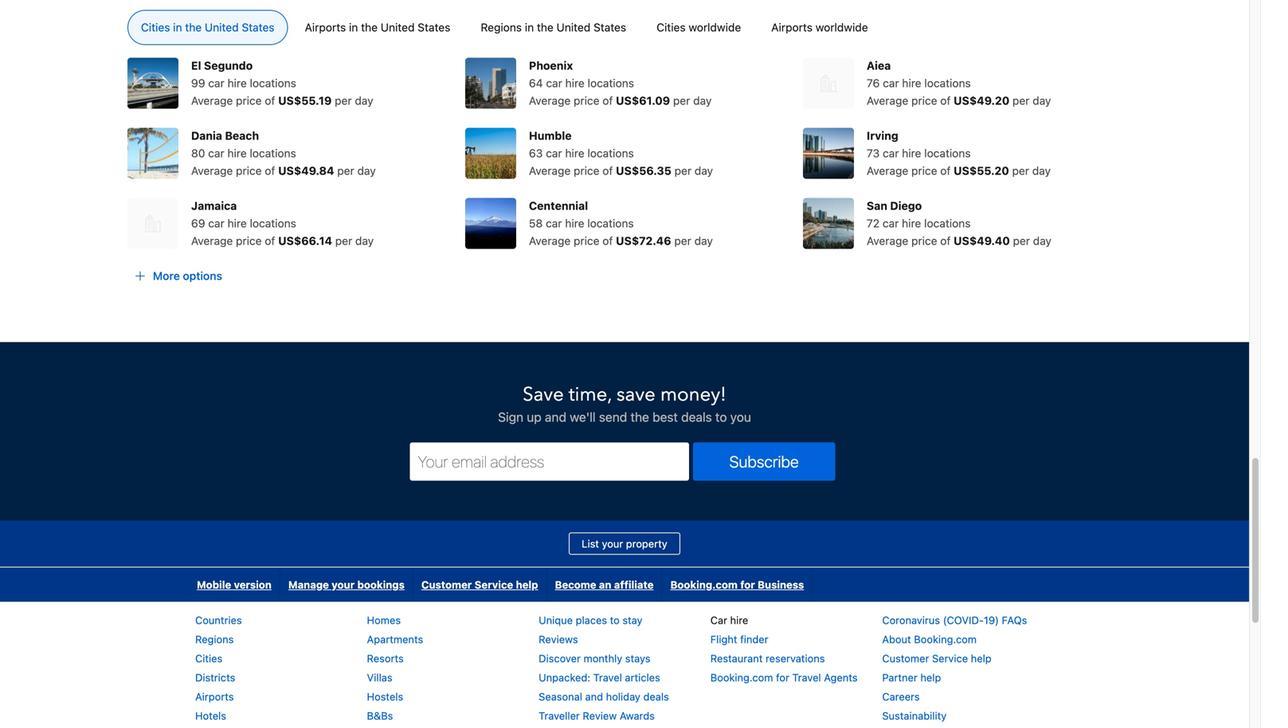 Task type: locate. For each thing, give the bounding box(es) containing it.
car right the 80
[[208, 146, 224, 160]]

travel inside the unique places to stay reviews discover monthly stays unpacked: travel articles seasonal and holiday deals traveller review awards
[[593, 671, 622, 683]]

price up centennial at the top left of the page
[[574, 164, 600, 177]]

1 horizontal spatial customer
[[882, 652, 929, 664]]

locations for centennial 58 car hire locations average price of us$72.46 per day
[[587, 217, 634, 230]]

your for list
[[602, 538, 623, 550]]

price inside phoenix 64 car hire locations average price of us$61.09 per day
[[574, 94, 600, 107]]

0 vertical spatial regions
[[481, 21, 522, 34]]

the for regions
[[537, 21, 554, 34]]

1 horizontal spatial cities
[[195, 652, 222, 664]]

average down 63 at the top
[[529, 164, 571, 177]]

3 in from the left
[[525, 21, 534, 34]]

price for phoenix 64 car hire locations average price of us$61.09 per day
[[574, 94, 600, 107]]

price inside centennial 58 car hire locations average price of us$72.46 per day
[[574, 234, 600, 247]]

1 horizontal spatial deals
[[681, 409, 712, 424]]

cheap car hire in aiea image
[[803, 58, 854, 109]]

per right us$72.46
[[674, 234, 691, 247]]

more options
[[153, 269, 222, 282]]

coronavirus
[[882, 614, 940, 626]]

the for airports
[[361, 21, 378, 34]]

average down 73
[[867, 164, 908, 177]]

1 in from the left
[[173, 21, 182, 34]]

booking.com down coronavirus (covid-19) faqs link in the bottom right of the page
[[914, 633, 977, 645]]

per right us$55.20
[[1012, 164, 1029, 177]]

69
[[191, 217, 205, 230]]

average for centennial 58 car hire locations average price of us$72.46 per day
[[529, 234, 571, 247]]

of left us$55.20
[[940, 164, 951, 177]]

average down the 80
[[191, 164, 233, 177]]

of inside irving 73 car hire locations average price of us$55.20 per day
[[940, 164, 951, 177]]

2 horizontal spatial help
[[971, 652, 992, 664]]

cheap car hire in el segundo image
[[127, 58, 178, 109]]

0 horizontal spatial states
[[242, 21, 275, 34]]

day inside phoenix 64 car hire locations average price of us$61.09 per day
[[693, 94, 712, 107]]

2 vertical spatial booking.com
[[710, 671, 773, 683]]

1 horizontal spatial in
[[349, 21, 358, 34]]

places
[[576, 614, 607, 626]]

united for cities
[[205, 21, 239, 34]]

car down humble
[[546, 146, 562, 160]]

0 horizontal spatial worldwide
[[689, 21, 741, 34]]

1 vertical spatial your
[[332, 579, 355, 591]]

0 vertical spatial for
[[740, 579, 755, 591]]

0 vertical spatial deals
[[681, 409, 712, 424]]

cities down the regions link
[[195, 652, 222, 664]]

cheap car hire in dania beach image
[[127, 128, 178, 179]]

your right manage
[[332, 579, 355, 591]]

car right 58
[[546, 217, 562, 230]]

per inside centennial 58 car hire locations average price of us$72.46 per day
[[674, 234, 691, 247]]

locations inside san diego 72 car hire locations average price of us$49.40 per day
[[924, 217, 971, 230]]

0 horizontal spatial customer service help link
[[413, 567, 546, 602]]

price for aiea 76 car hire locations average price of us$49.20 per day
[[912, 94, 937, 107]]

car for irving 73 car hire locations average price of us$55.20 per day
[[883, 146, 899, 160]]

per right us$66.14
[[335, 234, 352, 247]]

locations up us$49.20
[[924, 76, 971, 89]]

1 horizontal spatial to
[[715, 409, 727, 424]]

airports in the united states button
[[291, 10, 464, 45]]

locations up us$49.40 in the right top of the page
[[924, 217, 971, 230]]

list your property link
[[569, 532, 680, 555]]

0 vertical spatial customer service help link
[[413, 567, 546, 602]]

2 horizontal spatial united
[[557, 21, 591, 34]]

0 horizontal spatial to
[[610, 614, 620, 626]]

per right us$49.40 in the right top of the page
[[1013, 234, 1030, 247]]

per for phoenix 64 car hire locations average price of us$61.09 per day
[[673, 94, 690, 107]]

beach
[[225, 129, 259, 142]]

unique places to stay reviews discover monthly stays unpacked: travel articles seasonal and holiday deals traveller review awards
[[539, 614, 669, 722]]

cities inside cities in the united states button
[[141, 21, 170, 34]]

car right 72
[[883, 217, 899, 230]]

travel down reservations
[[792, 671, 821, 683]]

average inside 'humble 63 car hire locations average price of us$56.35 per day'
[[529, 164, 571, 177]]

price inside irving 73 car hire locations average price of us$55.20 per day
[[912, 164, 937, 177]]

1 horizontal spatial travel
[[792, 671, 821, 683]]

2 horizontal spatial states
[[594, 21, 626, 34]]

united for regions
[[557, 21, 591, 34]]

average down 64
[[529, 94, 571, 107]]

price inside aiea 76 car hire locations average price of us$49.20 per day
[[912, 94, 937, 107]]

average inside irving 73 car hire locations average price of us$55.20 per day
[[867, 164, 908, 177]]

homes apartments resorts villas hostels b&bs
[[367, 614, 423, 722]]

us$49.20
[[954, 94, 1010, 107]]

hostels link
[[367, 691, 403, 703]]

travel up seasonal and holiday deals link at bottom
[[593, 671, 622, 683]]

booking.com for business link
[[662, 567, 812, 602]]

day right us$66.14
[[355, 234, 374, 247]]

booking.com for travel agents link
[[710, 671, 858, 683]]

80
[[191, 146, 205, 160]]

the inside the airports in the united states button
[[361, 21, 378, 34]]

careers link
[[882, 691, 920, 703]]

hire right 76
[[902, 76, 921, 89]]

average inside centennial 58 car hire locations average price of us$72.46 per day
[[529, 234, 571, 247]]

1 horizontal spatial airports
[[305, 21, 346, 34]]

villas
[[367, 671, 393, 683]]

locations up us$55.19
[[250, 76, 296, 89]]

worldwide inside cities worldwide button
[[689, 21, 741, 34]]

locations inside 'humble 63 car hire locations average price of us$56.35 per day'
[[587, 146, 634, 160]]

day right us$56.35
[[695, 164, 713, 177]]

1 horizontal spatial states
[[418, 21, 450, 34]]

seasonal and holiday deals link
[[539, 691, 669, 703]]

of inside 'humble 63 car hire locations average price of us$56.35 per day'
[[603, 164, 613, 177]]

save time, save money! footer
[[0, 341, 1249, 728]]

1 horizontal spatial and
[[585, 691, 603, 703]]

we'll
[[570, 409, 596, 424]]

per right us$56.35
[[675, 164, 692, 177]]

airports down districts
[[195, 691, 234, 703]]

0 vertical spatial service
[[475, 579, 513, 591]]

about booking.com link
[[882, 633, 977, 645]]

affiliate
[[614, 579, 654, 591]]

cheap car hire in humble image
[[465, 128, 516, 179]]

regions down countries
[[195, 633, 234, 645]]

day inside irving 73 car hire locations average price of us$55.20 per day
[[1032, 164, 1051, 177]]

booking.com inside the coronavirus (covid-19) faqs about booking.com customer service help partner help careers sustainability
[[914, 633, 977, 645]]

deals down the articles
[[643, 691, 669, 703]]

of for phoenix 64 car hire locations average price of us$61.09 per day
[[603, 94, 613, 107]]

the inside cities in the united states button
[[185, 21, 202, 34]]

0 horizontal spatial united
[[205, 21, 239, 34]]

per
[[335, 94, 352, 107], [673, 94, 690, 107], [1013, 94, 1030, 107], [337, 164, 354, 177], [675, 164, 692, 177], [1012, 164, 1029, 177], [335, 234, 352, 247], [674, 234, 691, 247], [1013, 234, 1030, 247]]

day right us$72.46
[[694, 234, 713, 247]]

us$66.14
[[278, 234, 332, 247]]

customer service help link
[[413, 567, 546, 602], [882, 652, 992, 664]]

deals down money!
[[681, 409, 712, 424]]

locations inside jamaica 69 car hire locations average price of us$66.14 per day
[[250, 217, 296, 230]]

help left become
[[516, 579, 538, 591]]

price for centennial 58 car hire locations average price of us$72.46 per day
[[574, 234, 600, 247]]

average down 72
[[867, 234, 908, 247]]

0 horizontal spatial cities
[[141, 21, 170, 34]]

tab list containing cities in the united states
[[115, 10, 1135, 46]]

average for humble 63 car hire locations average price of us$56.35 per day
[[529, 164, 571, 177]]

1 horizontal spatial service
[[932, 652, 968, 664]]

of inside aiea 76 car hire locations average price of us$49.20 per day
[[940, 94, 951, 107]]

1 vertical spatial customer service help link
[[882, 652, 992, 664]]

of left us$49.84
[[265, 164, 275, 177]]

and
[[545, 409, 566, 424], [585, 691, 603, 703]]

day right us$55.19
[[355, 94, 373, 107]]

1 vertical spatial service
[[932, 652, 968, 664]]

customer service help link for partner help
[[882, 652, 992, 664]]

worldwide inside airports worldwide button
[[816, 21, 868, 34]]

0 horizontal spatial in
[[173, 21, 182, 34]]

help right partner
[[920, 671, 941, 683]]

price for irving 73 car hire locations average price of us$55.20 per day
[[912, 164, 937, 177]]

2 united from the left
[[381, 21, 415, 34]]

of left us$49.20
[[940, 94, 951, 107]]

day right us$49.20
[[1033, 94, 1051, 107]]

of for aiea 76 car hire locations average price of us$49.20 per day
[[940, 94, 951, 107]]

day inside centennial 58 car hire locations average price of us$72.46 per day
[[694, 234, 713, 247]]

monthly
[[584, 652, 622, 664]]

districts link
[[195, 671, 235, 683]]

price down centennial at the top left of the page
[[574, 234, 600, 247]]

discover monthly stays link
[[539, 652, 651, 664]]

of left us$55.19
[[265, 94, 275, 107]]

price up beach on the top left of page
[[236, 94, 262, 107]]

hire down phoenix
[[565, 76, 585, 89]]

hire inside el segundo 99 car hire locations average price of us$55.19 per day
[[227, 76, 247, 89]]

for left the business
[[740, 579, 755, 591]]

booking.com up car
[[670, 579, 738, 591]]

tab list
[[115, 10, 1135, 46]]

average inside phoenix 64 car hire locations average price of us$61.09 per day
[[529, 94, 571, 107]]

locations inside the "dania beach 80 car hire locations average price of us$49.84 per day"
[[250, 146, 296, 160]]

cities up cheap car hire in el segundo image
[[141, 21, 170, 34]]

0 vertical spatial and
[[545, 409, 566, 424]]

price inside 'humble 63 car hire locations average price of us$56.35 per day'
[[574, 164, 600, 177]]

1 vertical spatial and
[[585, 691, 603, 703]]

average
[[191, 94, 233, 107], [529, 94, 571, 107], [867, 94, 908, 107], [191, 164, 233, 177], [529, 164, 571, 177], [867, 164, 908, 177], [191, 234, 233, 247], [529, 234, 571, 247], [867, 234, 908, 247]]

car down jamaica
[[208, 217, 224, 230]]

for inside booking.com for business link
[[740, 579, 755, 591]]

0 horizontal spatial and
[[545, 409, 566, 424]]

locations for jamaica 69 car hire locations average price of us$66.14 per day
[[250, 217, 296, 230]]

careers
[[882, 691, 920, 703]]

per inside 'humble 63 car hire locations average price of us$56.35 per day'
[[675, 164, 692, 177]]

locations for aiea 76 car hire locations average price of us$49.20 per day
[[924, 76, 971, 89]]

average down 99
[[191, 94, 233, 107]]

airports up cheap car hire in aiea "image"
[[771, 21, 813, 34]]

apartments link
[[367, 633, 423, 645]]

1 horizontal spatial your
[[602, 538, 623, 550]]

hire down centennial at the top left of the page
[[565, 217, 584, 230]]

0 horizontal spatial regions
[[195, 633, 234, 645]]

0 horizontal spatial travel
[[593, 671, 622, 683]]

locations up us$72.46
[[587, 217, 634, 230]]

homes link
[[367, 614, 401, 626]]

car inside aiea 76 car hire locations average price of us$49.20 per day
[[883, 76, 899, 89]]

of
[[265, 94, 275, 107], [603, 94, 613, 107], [940, 94, 951, 107], [265, 164, 275, 177], [603, 164, 613, 177], [940, 164, 951, 177], [265, 234, 275, 247], [603, 234, 613, 247], [940, 234, 951, 247]]

1 united from the left
[[205, 21, 239, 34]]

hire right 73
[[902, 146, 921, 160]]

booking.com
[[670, 579, 738, 591], [914, 633, 977, 645], [710, 671, 773, 683]]

locations up us$66.14
[[250, 217, 296, 230]]

airports up el segundo 99 car hire locations average price of us$55.19 per day
[[305, 21, 346, 34]]

1 vertical spatial regions
[[195, 633, 234, 645]]

1 horizontal spatial regions
[[481, 21, 522, 34]]

navigation containing mobile version
[[189, 567, 813, 602]]

day inside 'humble 63 car hire locations average price of us$56.35 per day'
[[695, 164, 713, 177]]

locations inside phoenix 64 car hire locations average price of us$61.09 per day
[[588, 76, 634, 89]]

regions up the cheap car hire in phoenix image at the left top of the page
[[481, 21, 522, 34]]

cities up phoenix 64 car hire locations average price of us$61.09 per day
[[657, 21, 686, 34]]

worldwide for cities worldwide
[[689, 21, 741, 34]]

1 vertical spatial to
[[610, 614, 620, 626]]

price down beach on the top left of page
[[236, 164, 262, 177]]

bookings
[[357, 579, 405, 591]]

of inside jamaica 69 car hire locations average price of us$66.14 per day
[[265, 234, 275, 247]]

3 united from the left
[[557, 21, 591, 34]]

hire inside san diego 72 car hire locations average price of us$49.40 per day
[[902, 217, 921, 230]]

hire down beach on the top left of page
[[227, 146, 247, 160]]

the inside save time, save money! sign up and we'll send the best deals to you
[[631, 409, 649, 424]]

day right us$49.40 in the right top of the page
[[1033, 234, 1052, 247]]

hire down humble
[[565, 146, 584, 160]]

of left us$61.09
[[603, 94, 613, 107]]

hire inside 'humble 63 car hire locations average price of us$56.35 per day'
[[565, 146, 584, 160]]

the inside regions in the united states button
[[537, 21, 554, 34]]

average for jamaica 69 car hire locations average price of us$66.14 per day
[[191, 234, 233, 247]]

apartments
[[367, 633, 423, 645]]

help down the 19)
[[971, 652, 992, 664]]

save time, save money! sign up and we'll send the best deals to you
[[498, 381, 751, 424]]

price inside jamaica 69 car hire locations average price of us$66.14 per day
[[236, 234, 262, 247]]

customer right bookings
[[421, 579, 472, 591]]

price left us$49.20
[[912, 94, 937, 107]]

per right us$49.20
[[1013, 94, 1030, 107]]

humble 63 car hire locations average price of us$56.35 per day
[[529, 129, 713, 177]]

day for centennial 58 car hire locations average price of us$72.46 per day
[[694, 234, 713, 247]]

day inside the "dania beach 80 car hire locations average price of us$49.84 per day"
[[357, 164, 376, 177]]

us$49.84
[[278, 164, 334, 177]]

car right 76
[[883, 76, 899, 89]]

locations for humble 63 car hire locations average price of us$56.35 per day
[[587, 146, 634, 160]]

car down phoenix
[[546, 76, 562, 89]]

2 horizontal spatial cities
[[657, 21, 686, 34]]

car
[[208, 76, 224, 89], [546, 76, 562, 89], [883, 76, 899, 89], [208, 146, 224, 160], [546, 146, 562, 160], [883, 146, 899, 160], [208, 217, 224, 230], [546, 217, 562, 230], [883, 217, 899, 230]]

hire
[[227, 76, 247, 89], [565, 76, 585, 89], [902, 76, 921, 89], [227, 146, 247, 160], [565, 146, 584, 160], [902, 146, 921, 160], [227, 217, 247, 230], [565, 217, 584, 230], [902, 217, 921, 230], [730, 614, 748, 626]]

of left us$56.35
[[603, 164, 613, 177]]

1 horizontal spatial united
[[381, 21, 415, 34]]

1 vertical spatial for
[[776, 671, 789, 683]]

car right 99
[[208, 76, 224, 89]]

car inside phoenix 64 car hire locations average price of us$61.09 per day
[[546, 76, 562, 89]]

hire down "segundo"
[[227, 76, 247, 89]]

partner help link
[[882, 671, 941, 683]]

2 horizontal spatial airports
[[771, 21, 813, 34]]

countries link
[[195, 614, 242, 626]]

0 horizontal spatial deals
[[643, 691, 669, 703]]

to inside save time, save money! sign up and we'll send the best deals to you
[[715, 409, 727, 424]]

day right us$49.84
[[357, 164, 376, 177]]

stay
[[623, 614, 643, 626]]

in for regions
[[525, 21, 534, 34]]

and up traveller review awards link
[[585, 691, 603, 703]]

average down 58
[[529, 234, 571, 247]]

booking.com inside car hire flight finder restaurant reservations booking.com for travel agents
[[710, 671, 773, 683]]

customer
[[421, 579, 472, 591], [882, 652, 929, 664]]

per inside aiea 76 car hire locations average price of us$49.20 per day
[[1013, 94, 1030, 107]]

of left us$49.40 in the right top of the page
[[940, 234, 951, 247]]

99
[[191, 76, 205, 89]]

navigation
[[189, 567, 813, 602]]

0 vertical spatial to
[[715, 409, 727, 424]]

0 horizontal spatial airports
[[195, 691, 234, 703]]

jamaica 69 car hire locations average price of us$66.14 per day
[[191, 199, 374, 247]]

cheap car hire in san diego image
[[803, 198, 854, 249]]

money!
[[660, 381, 727, 408]]

2 in from the left
[[349, 21, 358, 34]]

per inside phoenix 64 car hire locations average price of us$61.09 per day
[[673, 94, 690, 107]]

restaurant reservations link
[[710, 652, 825, 664]]

hire down diego at the top of page
[[902, 217, 921, 230]]

2 vertical spatial help
[[920, 671, 941, 683]]

business
[[758, 579, 804, 591]]

cheap car hire in irving image
[[803, 128, 854, 179]]

countries regions cities districts airports hotels
[[195, 614, 242, 722]]

0 vertical spatial help
[[516, 579, 538, 591]]

for inside car hire flight finder restaurant reservations booking.com for travel agents
[[776, 671, 789, 683]]

locations for phoenix 64 car hire locations average price of us$61.09 per day
[[588, 76, 634, 89]]

average inside jamaica 69 car hire locations average price of us$66.14 per day
[[191, 234, 233, 247]]

restaurant
[[710, 652, 763, 664]]

per right us$61.09
[[673, 94, 690, 107]]

deals inside save time, save money! sign up and we'll send the best deals to you
[[681, 409, 712, 424]]

1 horizontal spatial customer service help link
[[882, 652, 992, 664]]

hire inside centennial 58 car hire locations average price of us$72.46 per day
[[565, 217, 584, 230]]

locations inside irving 73 car hire locations average price of us$55.20 per day
[[924, 146, 971, 160]]

per inside san diego 72 car hire locations average price of us$49.40 per day
[[1013, 234, 1030, 247]]

car right 73
[[883, 146, 899, 160]]

for down reservations
[[776, 671, 789, 683]]

0 vertical spatial booking.com
[[670, 579, 738, 591]]

0 horizontal spatial for
[[740, 579, 755, 591]]

regions inside button
[[481, 21, 522, 34]]

1 states from the left
[[242, 21, 275, 34]]

1 horizontal spatial for
[[776, 671, 789, 683]]

2 travel from the left
[[792, 671, 821, 683]]

1 travel from the left
[[593, 671, 622, 683]]

become an affiliate link
[[547, 567, 662, 602]]

coronavirus (covid-19) faqs link
[[882, 614, 1027, 626]]

locations for irving 73 car hire locations average price of us$55.20 per day
[[924, 146, 971, 160]]

to
[[715, 409, 727, 424], [610, 614, 620, 626]]

day for irving 73 car hire locations average price of us$55.20 per day
[[1032, 164, 1051, 177]]

price for humble 63 car hire locations average price of us$56.35 per day
[[574, 164, 600, 177]]

per inside irving 73 car hire locations average price of us$55.20 per day
[[1012, 164, 1029, 177]]

customer up partner
[[882, 652, 929, 664]]

customer inside the coronavirus (covid-19) faqs about booking.com customer service help partner help careers sustainability
[[882, 652, 929, 664]]

of left us$72.46
[[603, 234, 613, 247]]

send
[[599, 409, 627, 424]]

locations up us$55.20
[[924, 146, 971, 160]]

worldwide
[[689, 21, 741, 34], [816, 21, 868, 34]]

day right us$61.09
[[693, 94, 712, 107]]

locations up us$61.09
[[588, 76, 634, 89]]

price down jamaica
[[236, 234, 262, 247]]

of for jamaica 69 car hire locations average price of us$66.14 per day
[[265, 234, 275, 247]]

0 vertical spatial customer
[[421, 579, 472, 591]]

average down 69
[[191, 234, 233, 247]]

price down diego at the top of page
[[912, 234, 937, 247]]

of inside centennial 58 car hire locations average price of us$72.46 per day
[[603, 234, 613, 247]]

regions
[[481, 21, 522, 34], [195, 633, 234, 645]]

Your email address email field
[[410, 442, 689, 481]]

locations up us$56.35
[[587, 146, 634, 160]]

3 states from the left
[[594, 21, 626, 34]]

villas link
[[367, 671, 393, 683]]

average for irving 73 car hire locations average price of us$55.20 per day
[[867, 164, 908, 177]]

1 vertical spatial deals
[[643, 691, 669, 703]]

2 horizontal spatial in
[[525, 21, 534, 34]]

locations down beach on the top left of page
[[250, 146, 296, 160]]

save
[[617, 381, 656, 408]]

average inside aiea 76 car hire locations average price of us$49.20 per day
[[867, 94, 908, 107]]

car inside irving 73 car hire locations average price of us$55.20 per day
[[883, 146, 899, 160]]

73
[[867, 146, 880, 160]]

reviews link
[[539, 633, 578, 645]]

per inside jamaica 69 car hire locations average price of us$66.14 per day
[[335, 234, 352, 247]]

of for centennial 58 car hire locations average price of us$72.46 per day
[[603, 234, 613, 247]]

hire up flight finder link
[[730, 614, 748, 626]]

reviews
[[539, 633, 578, 645]]

jamaica
[[191, 199, 237, 212]]

car inside san diego 72 car hire locations average price of us$49.40 per day
[[883, 217, 899, 230]]

per right us$55.19
[[335, 94, 352, 107]]

2 worldwide from the left
[[816, 21, 868, 34]]

car for phoenix 64 car hire locations average price of us$61.09 per day
[[546, 76, 562, 89]]

0 vertical spatial your
[[602, 538, 623, 550]]

average down 76
[[867, 94, 908, 107]]

car for aiea 76 car hire locations average price of us$49.20 per day
[[883, 76, 899, 89]]

car inside jamaica 69 car hire locations average price of us$66.14 per day
[[208, 217, 224, 230]]

of inside phoenix 64 car hire locations average price of us$61.09 per day
[[603, 94, 613, 107]]

your right list
[[602, 538, 623, 550]]

cheap car hire in centennial image
[[465, 198, 516, 249]]

b&bs
[[367, 710, 393, 722]]

1 horizontal spatial worldwide
[[816, 21, 868, 34]]

of left us$66.14
[[265, 234, 275, 247]]

time,
[[569, 381, 612, 408]]

and right up
[[545, 409, 566, 424]]

price left us$61.09
[[574, 94, 600, 107]]

day inside jamaica 69 car hire locations average price of us$66.14 per day
[[355, 234, 374, 247]]

booking.com down restaurant
[[710, 671, 773, 683]]

locations inside aiea 76 car hire locations average price of us$49.20 per day
[[924, 76, 971, 89]]

per right us$49.84
[[337, 164, 354, 177]]

per for humble 63 car hire locations average price of us$56.35 per day
[[675, 164, 692, 177]]

price up diego at the top of page
[[912, 164, 937, 177]]

united
[[205, 21, 239, 34], [381, 21, 415, 34], [557, 21, 591, 34]]

day
[[355, 94, 373, 107], [693, 94, 712, 107], [1033, 94, 1051, 107], [357, 164, 376, 177], [695, 164, 713, 177], [1032, 164, 1051, 177], [355, 234, 374, 247], [694, 234, 713, 247], [1033, 234, 1052, 247]]

hire down jamaica
[[227, 217, 247, 230]]

airports worldwide button
[[758, 10, 882, 45]]

car inside 'humble 63 car hire locations average price of us$56.35 per day'
[[546, 146, 562, 160]]

day right us$55.20
[[1032, 164, 1051, 177]]

hire inside jamaica 69 car hire locations average price of us$66.14 per day
[[227, 217, 247, 230]]

travel inside car hire flight finder restaurant reservations booking.com for travel agents
[[792, 671, 821, 683]]

cities
[[141, 21, 170, 34], [657, 21, 686, 34], [195, 652, 222, 664]]

hire inside irving 73 car hire locations average price of us$55.20 per day
[[902, 146, 921, 160]]

2 states from the left
[[418, 21, 450, 34]]

cities inside cities worldwide button
[[657, 21, 686, 34]]

partner
[[882, 671, 918, 683]]

1 vertical spatial customer
[[882, 652, 929, 664]]

manage your bookings
[[288, 579, 405, 591]]

1 vertical spatial booking.com
[[914, 633, 977, 645]]

manage
[[288, 579, 329, 591]]

locations inside centennial 58 car hire locations average price of us$72.46 per day
[[587, 217, 634, 230]]

day inside aiea 76 car hire locations average price of us$49.20 per day
[[1033, 94, 1051, 107]]

1 worldwide from the left
[[689, 21, 741, 34]]

0 horizontal spatial your
[[332, 579, 355, 591]]

districts
[[195, 671, 235, 683]]

your
[[602, 538, 623, 550], [332, 579, 355, 591]]

to left you
[[715, 409, 727, 424]]



Task type: vqa. For each thing, say whether or not it's contained in the screenshot.


Task type: describe. For each thing, give the bounding box(es) containing it.
regions link
[[195, 633, 234, 645]]

property
[[626, 538, 667, 550]]

unique places to stay link
[[539, 614, 643, 626]]

car for centennial 58 car hire locations average price of us$72.46 per day
[[546, 217, 562, 230]]

us$56.35
[[616, 164, 672, 177]]

cities for cities in the united states
[[141, 21, 170, 34]]

19)
[[984, 614, 999, 626]]

average inside san diego 72 car hire locations average price of us$49.40 per day
[[867, 234, 908, 247]]

average for aiea 76 car hire locations average price of us$49.20 per day
[[867, 94, 908, 107]]

day inside el segundo 99 car hire locations average price of us$55.19 per day
[[355, 94, 373, 107]]

64
[[529, 76, 543, 89]]

average for phoenix 64 car hire locations average price of us$61.09 per day
[[529, 94, 571, 107]]

customer service help link for become an affiliate
[[413, 567, 546, 602]]

your for manage
[[332, 579, 355, 591]]

airports inside countries regions cities districts airports hotels
[[195, 691, 234, 703]]

more options button
[[127, 262, 229, 290]]

in for cities
[[173, 21, 182, 34]]

resorts
[[367, 652, 404, 664]]

aiea
[[867, 59, 891, 72]]

unique
[[539, 614, 573, 626]]

cities worldwide button
[[643, 10, 755, 45]]

states for airports in the united states
[[418, 21, 450, 34]]

booking.com for business
[[670, 579, 804, 591]]

articles
[[625, 671, 660, 683]]

cities in the united states button
[[127, 10, 288, 45]]

regions inside countries regions cities districts airports hotels
[[195, 633, 234, 645]]

airports for airports in the united states
[[305, 21, 346, 34]]

per for aiea 76 car hire locations average price of us$49.20 per day
[[1013, 94, 1030, 107]]

best
[[653, 409, 678, 424]]

centennial
[[529, 199, 588, 212]]

hostels
[[367, 691, 403, 703]]

coronavirus (covid-19) faqs about booking.com customer service help partner help careers sustainability
[[882, 614, 1027, 722]]

cities inside countries regions cities districts airports hotels
[[195, 652, 222, 664]]

aiea 76 car hire locations average price of us$49.20 per day
[[867, 59, 1051, 107]]

unpacked: travel articles link
[[539, 671, 660, 683]]

united for airports
[[381, 21, 415, 34]]

car hire link
[[710, 614, 748, 626]]

traveller review awards link
[[539, 710, 655, 722]]

per inside the "dania beach 80 car hire locations average price of us$49.84 per day"
[[337, 164, 354, 177]]

per for jamaica 69 car hire locations average price of us$66.14 per day
[[335, 234, 352, 247]]

day inside san diego 72 car hire locations average price of us$49.40 per day
[[1033, 234, 1052, 247]]

subscribe
[[729, 452, 799, 471]]

price for jamaica 69 car hire locations average price of us$66.14 per day
[[236, 234, 262, 247]]

to inside the unique places to stay reviews discover monthly stays unpacked: travel articles seasonal and holiday deals traveller review awards
[[610, 614, 620, 626]]

cheap car hire in jamaica image
[[127, 198, 178, 249]]

72
[[867, 217, 880, 230]]

(covid-
[[943, 614, 984, 626]]

day for phoenix 64 car hire locations average price of us$61.09 per day
[[693, 94, 712, 107]]

day for jamaica 69 car hire locations average price of us$66.14 per day
[[355, 234, 374, 247]]

humble
[[529, 129, 572, 142]]

flight finder link
[[710, 633, 768, 645]]

of inside san diego 72 car hire locations average price of us$49.40 per day
[[940, 234, 951, 247]]

regions in the united states button
[[467, 10, 640, 45]]

0 horizontal spatial service
[[475, 579, 513, 591]]

car hire flight finder restaurant reservations booking.com for travel agents
[[710, 614, 858, 683]]

about
[[882, 633, 911, 645]]

and inside save time, save money! sign up and we'll send the best deals to you
[[545, 409, 566, 424]]

of for irving 73 car hire locations average price of us$55.20 per day
[[940, 164, 951, 177]]

0 horizontal spatial customer
[[421, 579, 472, 591]]

car for humble 63 car hire locations average price of us$56.35 per day
[[546, 146, 562, 160]]

irving
[[867, 129, 898, 142]]

locations inside el segundo 99 car hire locations average price of us$55.19 per day
[[250, 76, 296, 89]]

in for airports
[[349, 21, 358, 34]]

more
[[153, 269, 180, 282]]

per inside el segundo 99 car hire locations average price of us$55.19 per day
[[335, 94, 352, 107]]

of inside the "dania beach 80 car hire locations average price of us$49.84 per day"
[[265, 164, 275, 177]]

states for cities in the united states
[[242, 21, 275, 34]]

holiday
[[606, 691, 640, 703]]

dania beach 80 car hire locations average price of us$49.84 per day
[[191, 129, 376, 177]]

worldwide for airports worldwide
[[816, 21, 868, 34]]

navigation inside save time, save money! footer
[[189, 567, 813, 602]]

us$55.19
[[278, 94, 332, 107]]

resorts link
[[367, 652, 404, 664]]

dania
[[191, 129, 222, 142]]

car inside el segundo 99 car hire locations average price of us$55.19 per day
[[208, 76, 224, 89]]

seasonal
[[539, 691, 582, 703]]

cities for cities worldwide
[[657, 21, 686, 34]]

awards
[[620, 710, 655, 722]]

countries
[[195, 614, 242, 626]]

version
[[234, 579, 272, 591]]

become
[[555, 579, 596, 591]]

finder
[[740, 633, 768, 645]]

price inside el segundo 99 car hire locations average price of us$55.19 per day
[[236, 94, 262, 107]]

phoenix 64 car hire locations average price of us$61.09 per day
[[529, 59, 712, 107]]

car for jamaica 69 car hire locations average price of us$66.14 per day
[[208, 217, 224, 230]]

el segundo 99 car hire locations average price of us$55.19 per day
[[191, 59, 373, 107]]

car inside the "dania beach 80 car hire locations average price of us$49.84 per day"
[[208, 146, 224, 160]]

of for humble 63 car hire locations average price of us$56.35 per day
[[603, 164, 613, 177]]

mobile version link
[[189, 567, 280, 602]]

san
[[867, 199, 887, 212]]

us$61.09
[[616, 94, 670, 107]]

average inside the "dania beach 80 car hire locations average price of us$49.84 per day"
[[191, 164, 233, 177]]

hire inside phoenix 64 car hire locations average price of us$61.09 per day
[[565, 76, 585, 89]]

diego
[[890, 199, 922, 212]]

sustainability link
[[882, 710, 947, 722]]

booking.com inside navigation
[[670, 579, 738, 591]]

cheap car hire in phoenix image
[[465, 58, 516, 109]]

save
[[523, 381, 564, 408]]

0 horizontal spatial help
[[516, 579, 538, 591]]

63
[[529, 146, 543, 160]]

agents
[[824, 671, 858, 683]]

up
[[527, 409, 542, 424]]

us$55.20
[[954, 164, 1009, 177]]

us$49.40
[[954, 234, 1010, 247]]

sustainability
[[882, 710, 947, 722]]

per for centennial 58 car hire locations average price of us$72.46 per day
[[674, 234, 691, 247]]

el
[[191, 59, 201, 72]]

centennial 58 car hire locations average price of us$72.46 per day
[[529, 199, 713, 247]]

customer service help
[[421, 579, 538, 591]]

hotels
[[195, 710, 226, 722]]

1 vertical spatial help
[[971, 652, 992, 664]]

of inside el segundo 99 car hire locations average price of us$55.19 per day
[[265, 94, 275, 107]]

day for aiea 76 car hire locations average price of us$49.20 per day
[[1033, 94, 1051, 107]]

b&bs link
[[367, 710, 393, 722]]

deals inside the unique places to stay reviews discover monthly stays unpacked: travel articles seasonal and holiday deals traveller review awards
[[643, 691, 669, 703]]

faqs
[[1002, 614, 1027, 626]]

hire inside the "dania beach 80 car hire locations average price of us$49.84 per day"
[[227, 146, 247, 160]]

unpacked:
[[539, 671, 590, 683]]

service inside the coronavirus (covid-19) faqs about booking.com customer service help partner help careers sustainability
[[932, 652, 968, 664]]

the for cities
[[185, 21, 202, 34]]

per for irving 73 car hire locations average price of us$55.20 per day
[[1012, 164, 1029, 177]]

1 horizontal spatial help
[[920, 671, 941, 683]]

us$72.46
[[616, 234, 671, 247]]

review
[[583, 710, 617, 722]]

phoenix
[[529, 59, 573, 72]]

and inside the unique places to stay reviews discover monthly stays unpacked: travel articles seasonal and holiday deals traveller review awards
[[585, 691, 603, 703]]

irving 73 car hire locations average price of us$55.20 per day
[[867, 129, 1051, 177]]

price inside the "dania beach 80 car hire locations average price of us$49.84 per day"
[[236, 164, 262, 177]]

average inside el segundo 99 car hire locations average price of us$55.19 per day
[[191, 94, 233, 107]]

segundo
[[204, 59, 253, 72]]

airports for airports worldwide
[[771, 21, 813, 34]]

mobile
[[197, 579, 231, 591]]

traveller
[[539, 710, 580, 722]]

mobile version
[[197, 579, 272, 591]]

day for humble 63 car hire locations average price of us$56.35 per day
[[695, 164, 713, 177]]

hire inside aiea 76 car hire locations average price of us$49.20 per day
[[902, 76, 921, 89]]

subscribe button
[[693, 442, 835, 481]]

hire inside car hire flight finder restaurant reservations booking.com for travel agents
[[730, 614, 748, 626]]

sign
[[498, 409, 524, 424]]

cities worldwide
[[657, 21, 741, 34]]

price inside san diego 72 car hire locations average price of us$49.40 per day
[[912, 234, 937, 247]]

states for regions in the united states
[[594, 21, 626, 34]]



